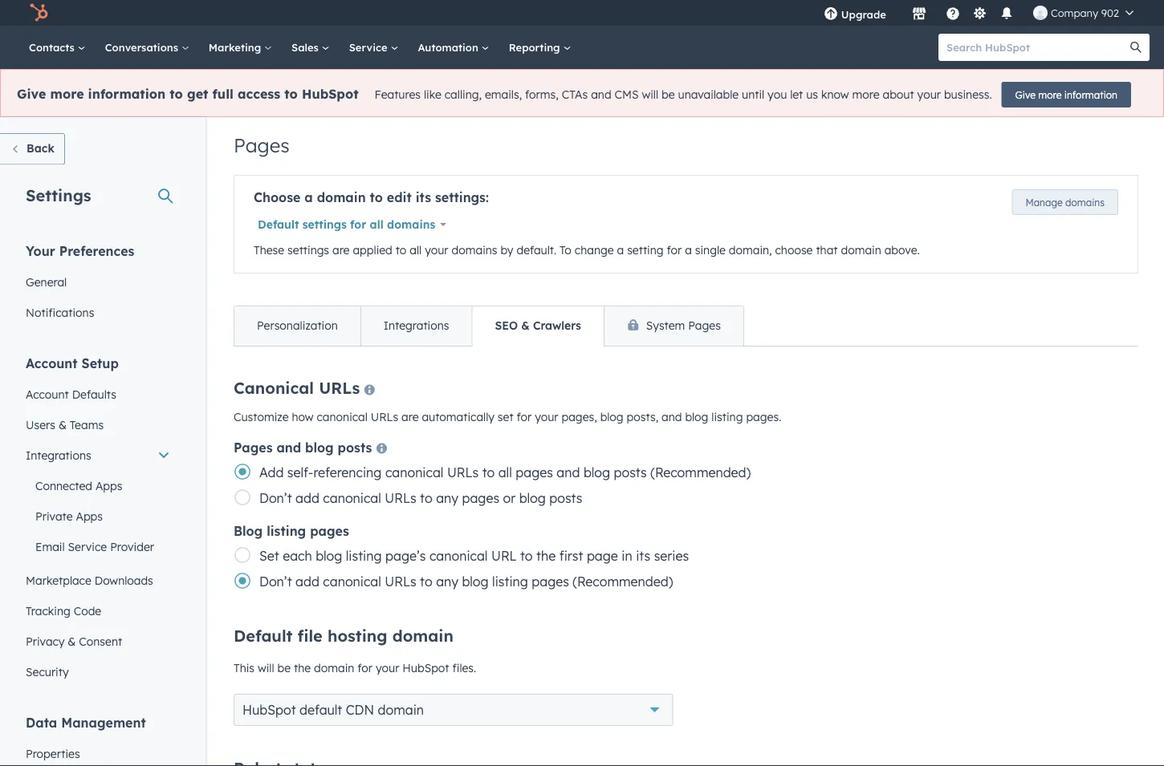 Task type: locate. For each thing, give the bounding box(es) containing it.
notifications image
[[1000, 7, 1014, 22]]

1 horizontal spatial posts
[[550, 491, 583, 507]]

more
[[50, 86, 84, 102], [853, 88, 880, 102], [1039, 89, 1062, 101]]

features
[[375, 88, 421, 102]]

1 vertical spatial all
[[410, 243, 422, 257]]

system pages button
[[604, 307, 744, 346]]

don't for don't add canonical urls to any pages or blog posts
[[259, 491, 292, 507]]

privacy & consent
[[26, 635, 122, 649]]

are down default settings for all domains
[[332, 243, 350, 257]]

don't
[[259, 491, 292, 507], [259, 574, 292, 590]]

navigation containing personalization
[[234, 306, 744, 347]]

1 add from the top
[[296, 491, 320, 507]]

more for give more information to get full access to hubspot
[[50, 86, 84, 102]]

urls up page's
[[385, 491, 416, 507]]

& for crawlers
[[521, 319, 530, 333]]

default file hosting domain
[[234, 626, 454, 646]]

its right edit
[[416, 190, 431, 206]]

settings image
[[973, 7, 987, 21]]

2 vertical spatial domains
[[452, 243, 498, 257]]

& inside button
[[521, 319, 530, 333]]

1 horizontal spatial more
[[853, 88, 880, 102]]

posts,
[[627, 410, 659, 424]]

0 horizontal spatial hubspot
[[243, 703, 296, 719]]

blog left posts,
[[600, 410, 624, 424]]

give down contacts
[[17, 86, 46, 102]]

1 vertical spatial hubspot
[[403, 662, 449, 676]]

data management
[[26, 715, 146, 731]]

add down each
[[296, 574, 320, 590]]

posts down posts,
[[614, 465, 647, 481]]

all up or
[[498, 465, 512, 481]]

any for blog
[[436, 574, 459, 590]]

posts right or
[[550, 491, 583, 507]]

domain right the cdn
[[378, 703, 424, 719]]

1 horizontal spatial be
[[662, 88, 675, 102]]

choose
[[254, 190, 301, 206]]

get
[[187, 86, 208, 102]]

page
[[587, 549, 618, 565]]

pages down access
[[234, 133, 290, 157]]

and right posts,
[[662, 410, 682, 424]]

2 vertical spatial posts
[[550, 491, 583, 507]]

posts
[[338, 440, 372, 456], [614, 465, 647, 481], [550, 491, 583, 507]]

2 horizontal spatial more
[[1039, 89, 1062, 101]]

add self-referencing canonical urls to all pages and blog posts (recommended)
[[259, 465, 751, 481]]

2 vertical spatial all
[[498, 465, 512, 481]]

until
[[742, 88, 765, 102]]

account setup
[[26, 355, 119, 371]]

help image
[[946, 7, 960, 22]]

hubspot down sales link in the left top of the page
[[302, 86, 359, 102]]

blog right or
[[519, 491, 546, 507]]

1 vertical spatial add
[[296, 574, 320, 590]]

to right applied
[[396, 243, 407, 257]]

& right privacy
[[68, 635, 76, 649]]

2 horizontal spatial hubspot
[[403, 662, 449, 676]]

account up account defaults
[[26, 355, 78, 371]]

more down contacts link
[[50, 86, 84, 102]]

0 vertical spatial hubspot
[[302, 86, 359, 102]]

0 vertical spatial service
[[349, 41, 391, 54]]

will right cms on the top of the page
[[642, 88, 659, 102]]

to down page's
[[420, 574, 433, 590]]

blog right posts,
[[685, 410, 709, 424]]

domains down edit
[[387, 218, 435, 232]]

personalization
[[257, 319, 338, 333]]

2 vertical spatial &
[[68, 635, 76, 649]]

data
[[26, 715, 57, 731]]

service up features
[[349, 41, 391, 54]]

about
[[883, 88, 914, 102]]

0 vertical spatial will
[[642, 88, 659, 102]]

1 vertical spatial any
[[436, 574, 459, 590]]

0 vertical spatial integrations
[[384, 319, 449, 333]]

1 don't from the top
[[259, 491, 292, 507]]

canonical down "referencing"
[[323, 491, 381, 507]]

cms
[[615, 88, 639, 102]]

data management element
[[16, 714, 180, 767]]

default for default file hosting domain
[[234, 626, 293, 646]]

0 horizontal spatial a
[[305, 190, 313, 206]]

settings right these
[[288, 243, 329, 257]]

1 vertical spatial be
[[278, 662, 291, 676]]

don't add canonical urls to any blog listing pages (recommended)
[[259, 574, 673, 590]]

be right this
[[278, 662, 291, 676]]

marketplace downloads link
[[16, 566, 180, 596]]

you
[[768, 88, 787, 102]]

default up this
[[234, 626, 293, 646]]

1 vertical spatial don't
[[259, 574, 292, 590]]

2 vertical spatial pages
[[234, 440, 273, 456]]

all inside the default settings for all domains "popup button"
[[370, 218, 384, 232]]

domains left by
[[452, 243, 498, 257]]

0 vertical spatial its
[[416, 190, 431, 206]]

a
[[305, 190, 313, 206], [617, 243, 624, 257], [685, 243, 692, 257]]

0 horizontal spatial integrations
[[26, 449, 91, 463]]

2 don't from the top
[[259, 574, 292, 590]]

your down settings:
[[425, 243, 449, 257]]

your preferences element
[[16, 242, 180, 328]]

more right know
[[853, 88, 880, 102]]

give down search hubspot search field
[[1016, 89, 1036, 101]]

service down private apps link
[[68, 540, 107, 554]]

0 vertical spatial domains
[[1066, 196, 1105, 208]]

consent
[[79, 635, 122, 649]]

urls for blog
[[385, 574, 416, 590]]

1 vertical spatial its
[[636, 549, 651, 565]]

be
[[662, 88, 675, 102], [278, 662, 291, 676]]

account defaults
[[26, 387, 116, 402]]

or
[[503, 491, 516, 507]]

1 account from the top
[[26, 355, 78, 371]]

default for default settings for all domains
[[258, 218, 299, 232]]

know
[[822, 88, 849, 102]]

hubspot default cdn domain
[[243, 703, 424, 719]]

1 vertical spatial service
[[68, 540, 107, 554]]

1 vertical spatial are
[[402, 410, 419, 424]]

a left the "single" at the right top
[[685, 243, 692, 257]]

1 horizontal spatial &
[[68, 635, 76, 649]]

settings inside "popup button"
[[303, 218, 347, 232]]

integrations inside 'account setup' element
[[26, 449, 91, 463]]

2 any from the top
[[436, 574, 459, 590]]

1 vertical spatial integrations
[[26, 449, 91, 463]]

information down search hubspot search field
[[1065, 89, 1118, 101]]

1 vertical spatial will
[[258, 662, 274, 676]]

1 vertical spatial the
[[294, 662, 311, 676]]

the left first
[[537, 549, 556, 565]]

2 account from the top
[[26, 387, 69, 402]]

add
[[296, 491, 320, 507], [296, 574, 320, 590]]

domain up default settings for all domains
[[317, 190, 366, 206]]

contacts
[[29, 41, 78, 54]]

2 vertical spatial hubspot
[[243, 703, 296, 719]]

0 horizontal spatial are
[[332, 243, 350, 257]]

any down set each blog listing page's canonical url to the first page in its series
[[436, 574, 459, 590]]

0 vertical spatial any
[[436, 491, 459, 507]]

canonical urls
[[234, 378, 360, 398]]

1 vertical spatial default
[[234, 626, 293, 646]]

its right 'in'
[[636, 549, 651, 565]]

pages right system
[[688, 319, 721, 333]]

settings down choose a domain to edit its settings:
[[303, 218, 347, 232]]

& right seo at top left
[[521, 319, 530, 333]]

hubspot left the files.
[[403, 662, 449, 676]]

2 add from the top
[[296, 574, 320, 590]]

will
[[642, 88, 659, 102], [258, 662, 274, 676]]

2 horizontal spatial posts
[[614, 465, 647, 481]]

upgrade image
[[824, 7, 838, 22]]

0 vertical spatial settings
[[303, 218, 347, 232]]

0 vertical spatial pages
[[234, 133, 290, 157]]

for up applied
[[350, 218, 366, 232]]

give more information to get full access to hubspot
[[17, 86, 359, 102]]

choose a domain to edit its settings:
[[254, 190, 489, 206]]

settings for these
[[288, 243, 329, 257]]

0 vertical spatial add
[[296, 491, 320, 507]]

menu item
[[898, 0, 901, 26]]

canonical up don't add canonical urls to any pages or blog posts
[[385, 465, 444, 481]]

company
[[1051, 6, 1099, 19]]

menu containing company 902
[[813, 0, 1145, 26]]

self-
[[287, 465, 314, 481]]

0 vertical spatial account
[[26, 355, 78, 371]]

1 horizontal spatial will
[[642, 88, 659, 102]]

0 vertical spatial don't
[[259, 491, 292, 507]]

account for account defaults
[[26, 387, 69, 402]]

canonical
[[317, 410, 368, 424], [385, 465, 444, 481], [323, 491, 381, 507], [430, 549, 488, 565], [323, 574, 381, 590]]

1 vertical spatial integrations button
[[16, 441, 180, 471]]

add down self- on the bottom of page
[[296, 491, 320, 507]]

canonical up hosting on the bottom left of page
[[323, 574, 381, 590]]

information down the conversations on the left of page
[[88, 86, 166, 102]]

the down file at left
[[294, 662, 311, 676]]

default inside "popup button"
[[258, 218, 299, 232]]

information for give more information
[[1065, 89, 1118, 101]]

1 horizontal spatial a
[[617, 243, 624, 257]]

seo & crawlers button
[[472, 307, 604, 346]]

menu
[[813, 0, 1145, 26]]

1 horizontal spatial the
[[537, 549, 556, 565]]

are
[[332, 243, 350, 257], [402, 410, 419, 424]]

0 horizontal spatial &
[[59, 418, 67, 432]]

be left unavailable
[[662, 88, 675, 102]]

domain inside popup button
[[378, 703, 424, 719]]

any left or
[[436, 491, 459, 507]]

hubspot image
[[29, 3, 48, 22]]

apps up 'email service provider'
[[76, 510, 103, 524]]

& for teams
[[59, 418, 67, 432]]

1 horizontal spatial give
[[1016, 89, 1036, 101]]

manage domains
[[1026, 196, 1105, 208]]

customize
[[234, 410, 289, 424]]

settings
[[303, 218, 347, 232], [288, 243, 329, 257]]

1 horizontal spatial hubspot
[[302, 86, 359, 102]]

don't down add
[[259, 491, 292, 507]]

blog right each
[[316, 549, 342, 565]]

hosting
[[328, 626, 388, 646]]

default settings for all domains button
[[254, 209, 457, 241]]

0 vertical spatial are
[[332, 243, 350, 257]]

posts up "referencing"
[[338, 440, 372, 456]]

your
[[918, 88, 941, 102], [425, 243, 449, 257], [535, 410, 559, 424], [376, 662, 399, 676]]

to up page's
[[420, 491, 433, 507]]

canonical for set
[[317, 410, 368, 424]]

pages inside button
[[688, 319, 721, 333]]

pages down customize how canonical urls are automatically set for your pages, blog posts, and blog listing pages. on the bottom
[[516, 465, 553, 481]]

management
[[61, 715, 146, 731]]

2 horizontal spatial &
[[521, 319, 530, 333]]

2 horizontal spatial all
[[498, 465, 512, 481]]

1 vertical spatial account
[[26, 387, 69, 402]]

canonical for blog
[[323, 574, 381, 590]]

settings link
[[970, 4, 990, 21]]

0 vertical spatial apps
[[96, 479, 122, 493]]

account up users
[[26, 387, 69, 402]]

0 horizontal spatial information
[[88, 86, 166, 102]]

like
[[424, 88, 442, 102]]

information
[[88, 86, 166, 102], [1065, 89, 1118, 101]]

2 horizontal spatial domains
[[1066, 196, 1105, 208]]

0 horizontal spatial domains
[[387, 218, 435, 232]]

will right this
[[258, 662, 274, 676]]

add for each
[[296, 574, 320, 590]]

properties
[[26, 747, 80, 761]]

account
[[26, 355, 78, 371], [26, 387, 69, 402]]

each
[[283, 549, 312, 565]]

0 horizontal spatial posts
[[338, 440, 372, 456]]

hubspot
[[302, 86, 359, 102], [403, 662, 449, 676], [243, 703, 296, 719]]

1 vertical spatial pages
[[688, 319, 721, 333]]

us
[[806, 88, 818, 102]]

1 horizontal spatial are
[[402, 410, 419, 424]]

these settings are applied to all your domains by default. to change a setting for a single domain, choose that domain above.
[[254, 243, 920, 257]]

to left edit
[[370, 190, 383, 206]]

default down 'choose' on the top left
[[258, 218, 299, 232]]

marketing link
[[199, 26, 282, 69]]

1 horizontal spatial all
[[410, 243, 422, 257]]

all right applied
[[410, 243, 422, 257]]

for inside "popup button"
[[350, 218, 366, 232]]

a left setting
[[617, 243, 624, 257]]

your right about
[[918, 88, 941, 102]]

your left pages,
[[535, 410, 559, 424]]

file
[[298, 626, 323, 646]]

1 horizontal spatial service
[[349, 41, 391, 54]]

1 horizontal spatial information
[[1065, 89, 1118, 101]]

0 vertical spatial all
[[370, 218, 384, 232]]

0 horizontal spatial will
[[258, 662, 274, 676]]

1 vertical spatial apps
[[76, 510, 103, 524]]

give for give more information
[[1016, 89, 1036, 101]]

hubspot down this
[[243, 703, 296, 719]]

1 vertical spatial settings
[[288, 243, 329, 257]]

1 vertical spatial domains
[[387, 218, 435, 232]]

security link
[[16, 657, 180, 688]]

0 vertical spatial &
[[521, 319, 530, 333]]

0 horizontal spatial be
[[278, 662, 291, 676]]

pages up add
[[234, 440, 273, 456]]

calling,
[[445, 88, 482, 102]]

to right the url
[[520, 549, 533, 565]]

security
[[26, 665, 69, 679]]

canonical right how
[[317, 410, 368, 424]]

blog
[[600, 410, 624, 424], [685, 410, 709, 424], [305, 440, 334, 456], [584, 465, 610, 481], [519, 491, 546, 507], [316, 549, 342, 565], [462, 574, 489, 590]]

don't down set
[[259, 574, 292, 590]]

0 vertical spatial the
[[537, 549, 556, 565]]

apps
[[96, 479, 122, 493], [76, 510, 103, 524]]

search image
[[1131, 42, 1142, 53]]

ctas
[[562, 88, 588, 102]]

pages for pages and blog posts
[[234, 440, 273, 456]]

urls down page's
[[385, 574, 416, 590]]

back
[[27, 141, 55, 155]]

for
[[350, 218, 366, 232], [667, 243, 682, 257], [517, 410, 532, 424], [358, 662, 373, 676]]

1 horizontal spatial integrations button
[[360, 307, 472, 346]]

0 horizontal spatial give
[[17, 86, 46, 102]]

set
[[498, 410, 514, 424]]

urls up "referencing"
[[371, 410, 399, 424]]

all up applied
[[370, 218, 384, 232]]

1 any from the top
[[436, 491, 459, 507]]

navigation
[[234, 306, 744, 347]]

0 horizontal spatial service
[[68, 540, 107, 554]]

domain right that
[[841, 243, 882, 257]]

how
[[292, 410, 314, 424]]

1 vertical spatial &
[[59, 418, 67, 432]]

and
[[591, 88, 612, 102], [662, 410, 682, 424], [277, 440, 301, 456], [557, 465, 580, 481]]

to left get
[[170, 86, 183, 102]]

setup
[[82, 355, 119, 371]]

default.
[[517, 243, 557, 257]]

canonical up don't add canonical urls to any blog listing pages (recommended)
[[430, 549, 488, 565]]

domains right manage
[[1066, 196, 1105, 208]]

are left automatically
[[402, 410, 419, 424]]

marketplaces button
[[903, 0, 936, 26]]

0 vertical spatial default
[[258, 218, 299, 232]]

0 vertical spatial posts
[[338, 440, 372, 456]]

0 horizontal spatial more
[[50, 86, 84, 102]]

pages
[[516, 465, 553, 481], [462, 491, 500, 507], [310, 524, 349, 540], [532, 574, 569, 590]]

& right users
[[59, 418, 67, 432]]

0 horizontal spatial all
[[370, 218, 384, 232]]

general
[[26, 275, 67, 289]]

0 horizontal spatial integrations button
[[16, 441, 180, 471]]



Task type: describe. For each thing, give the bounding box(es) containing it.
email
[[35, 540, 65, 554]]

privacy
[[26, 635, 65, 649]]

your
[[26, 243, 55, 259]]

domain up the files.
[[392, 626, 454, 646]]

blog
[[234, 524, 263, 540]]

seo & crawlers
[[495, 319, 581, 333]]

to right access
[[285, 86, 298, 102]]

domain down default file hosting domain at the bottom left
[[314, 662, 354, 676]]

private apps
[[35, 510, 103, 524]]

tracking code
[[26, 604, 101, 618]]

unavailable
[[678, 88, 739, 102]]

& for consent
[[68, 635, 76, 649]]

listing left page's
[[346, 549, 382, 565]]

1 horizontal spatial its
[[636, 549, 651, 565]]

don't for don't add canonical urls to any blog listing pages (recommended)
[[259, 574, 292, 590]]

0 vertical spatial (recommended)
[[651, 465, 751, 481]]

notifications link
[[16, 298, 180, 328]]

manage domains link
[[1012, 190, 1119, 215]]

referencing
[[314, 465, 382, 481]]

automation link
[[408, 26, 499, 69]]

reporting link
[[499, 26, 581, 69]]

don't add canonical urls to any pages or blog posts
[[259, 491, 583, 507]]

help button
[[940, 0, 967, 26]]

1 vertical spatial posts
[[614, 465, 647, 481]]

pages left or
[[462, 491, 500, 507]]

automation
[[418, 41, 482, 54]]

account defaults link
[[16, 379, 180, 410]]

0 horizontal spatial the
[[294, 662, 311, 676]]

902
[[1102, 6, 1120, 19]]

let
[[790, 88, 803, 102]]

marketplaces image
[[912, 7, 927, 22]]

1 horizontal spatial integrations
[[384, 319, 449, 333]]

canonical for pages
[[323, 491, 381, 507]]

0 vertical spatial integrations button
[[360, 307, 472, 346]]

conversations link
[[95, 26, 199, 69]]

access
[[238, 86, 280, 102]]

in
[[622, 549, 633, 565]]

upgrade
[[842, 8, 887, 21]]

manage
[[1026, 196, 1063, 208]]

for down hosting on the bottom left of page
[[358, 662, 373, 676]]

tracking
[[26, 604, 70, 618]]

notifications
[[26, 306, 94, 320]]

add
[[259, 465, 284, 481]]

give more information
[[1016, 89, 1118, 101]]

tracking code link
[[16, 596, 180, 627]]

full
[[212, 86, 234, 102]]

listing left pages.
[[712, 410, 743, 424]]

and up self- on the bottom of page
[[277, 440, 301, 456]]

service inside service link
[[349, 41, 391, 54]]

domains inside "popup button"
[[387, 218, 435, 232]]

to down customize how canonical urls are automatically set for your pages, blog posts, and blog listing pages. on the bottom
[[482, 465, 495, 481]]

system pages
[[646, 319, 721, 333]]

pages and blog posts
[[234, 440, 372, 456]]

cdn
[[346, 703, 374, 719]]

teams
[[70, 418, 104, 432]]

1 horizontal spatial domains
[[452, 243, 498, 257]]

series
[[654, 549, 689, 565]]

provider
[[110, 540, 154, 554]]

listing up each
[[267, 524, 306, 540]]

seo
[[495, 319, 518, 333]]

any for pages
[[436, 491, 459, 507]]

give for give more information to get full access to hubspot
[[17, 86, 46, 102]]

defaults
[[72, 387, 116, 402]]

connected
[[35, 479, 92, 493]]

users
[[26, 418, 55, 432]]

private
[[35, 510, 73, 524]]

contacts link
[[19, 26, 95, 69]]

settings for default
[[303, 218, 347, 232]]

and down pages,
[[557, 465, 580, 481]]

listing down the url
[[492, 574, 528, 590]]

hubspot default cdn domain button
[[234, 695, 673, 727]]

urls up don't add canonical urls to any pages or blog posts
[[447, 465, 479, 481]]

apps for private apps
[[76, 510, 103, 524]]

more for give more information
[[1039, 89, 1062, 101]]

2 horizontal spatial a
[[685, 243, 692, 257]]

for right setting
[[667, 243, 682, 257]]

pages down first
[[532, 574, 569, 590]]

apps for connected apps
[[96, 479, 122, 493]]

for right set
[[517, 410, 532, 424]]

your preferences
[[26, 243, 134, 259]]

account for account setup
[[26, 355, 78, 371]]

customize how canonical urls are automatically set for your pages, blog posts, and blog listing pages.
[[234, 410, 782, 424]]

search button
[[1123, 34, 1150, 61]]

default settings for all domains
[[258, 218, 435, 232]]

default
[[300, 703, 342, 719]]

sales
[[292, 41, 322, 54]]

information for give more information to get full access to hubspot
[[88, 86, 166, 102]]

forms,
[[525, 88, 559, 102]]

urls for pages
[[385, 491, 416, 507]]

conversations
[[105, 41, 181, 54]]

pages,
[[562, 410, 597, 424]]

urls for set
[[371, 410, 399, 424]]

connected apps link
[[16, 471, 180, 502]]

files.
[[453, 662, 476, 676]]

and left cms on the top of the page
[[591, 88, 612, 102]]

by
[[501, 243, 514, 257]]

blog up self- on the bottom of page
[[305, 440, 334, 456]]

set
[[259, 549, 279, 565]]

urls right 'canonical'
[[319, 378, 360, 398]]

add for self-
[[296, 491, 320, 507]]

service inside the email service provider link
[[68, 540, 107, 554]]

company 902 button
[[1024, 0, 1144, 26]]

hubspot inside the hubspot default cdn domain popup button
[[243, 703, 296, 719]]

blog down set each blog listing page's canonical url to the first page in its series
[[462, 574, 489, 590]]

emails,
[[485, 88, 522, 102]]

canonical
[[234, 378, 314, 398]]

marketing
[[209, 41, 264, 54]]

back link
[[0, 133, 65, 165]]

your down hosting on the bottom left of page
[[376, 662, 399, 676]]

privacy & consent link
[[16, 627, 180, 657]]

preferences
[[59, 243, 134, 259]]

marketplace
[[26, 574, 91, 588]]

mateo roberts image
[[1034, 6, 1048, 20]]

automatically
[[422, 410, 495, 424]]

applied
[[353, 243, 393, 257]]

settings
[[26, 185, 91, 205]]

pages.
[[746, 410, 782, 424]]

settings:
[[435, 190, 489, 206]]

first
[[559, 549, 583, 565]]

1 vertical spatial (recommended)
[[573, 574, 673, 590]]

these
[[254, 243, 284, 257]]

pages up each
[[310, 524, 349, 540]]

company 902
[[1051, 6, 1120, 19]]

0 vertical spatial be
[[662, 88, 675, 102]]

0 horizontal spatial its
[[416, 190, 431, 206]]

business.
[[944, 88, 992, 102]]

blog down pages,
[[584, 465, 610, 481]]

notifications button
[[993, 0, 1021, 26]]

account setup element
[[16, 355, 180, 688]]

this
[[234, 662, 255, 676]]

sales link
[[282, 26, 339, 69]]

pages for pages
[[234, 133, 290, 157]]

this will be the domain for your hubspot files.
[[234, 662, 476, 676]]

edit
[[387, 190, 412, 206]]

Search HubSpot search field
[[939, 34, 1136, 61]]

private apps link
[[16, 502, 180, 532]]



Task type: vqa. For each thing, say whether or not it's contained in the screenshot.
'Account Defaults' link on the left of the page
yes



